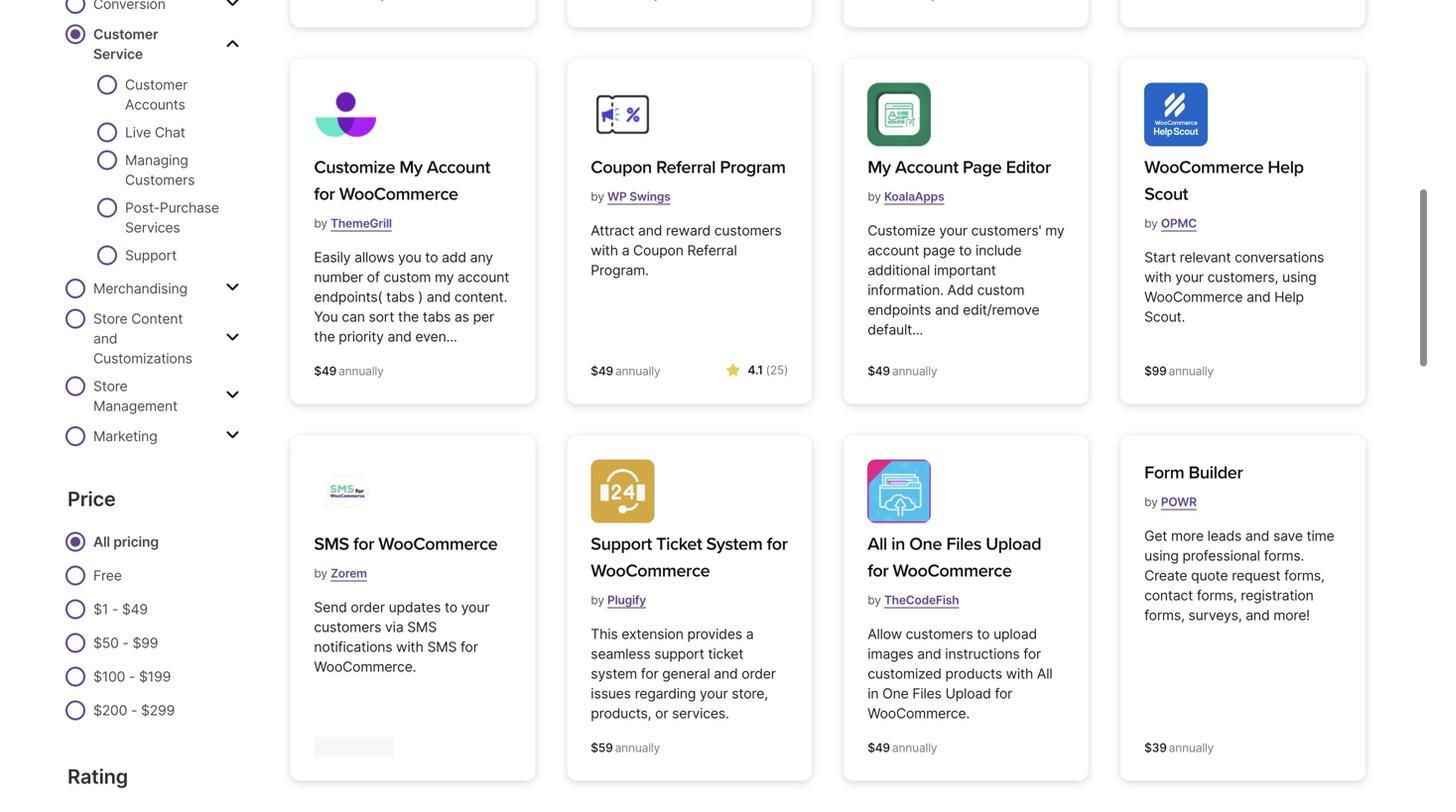 Task type: describe. For each thing, give the bounding box(es) containing it.
order inside send order updates to your customers via sms notifications with sms for woocommerce.
[[351, 599, 385, 616]]

support for support
[[125, 247, 177, 264]]

price
[[67, 487, 116, 512]]

annually for support ticket system for woocommerce
[[615, 741, 660, 756]]

of
[[367, 269, 380, 286]]

my inside customize my account for woocommerce
[[399, 157, 423, 178]]

2 vertical spatial sms
[[427, 639, 457, 656]]

to inside easily allows you to add any number of custom my account endpoints( tabs ) and content. you can sort the tabs as per the priority and even...
[[425, 249, 438, 266]]

by powr
[[1145, 495, 1197, 510]]

with inside attract and reward customers with a coupon referral program.
[[591, 242, 618, 259]]

page
[[923, 242, 955, 259]]

coupon inside attract and reward customers with a coupon referral program.
[[633, 242, 684, 259]]

show subcategories image for store content and customizations
[[226, 330, 239, 346]]

2 account from the left
[[895, 157, 959, 178]]

by for coupon referral program
[[591, 190, 604, 204]]

and inside attract and reward customers with a coupon referral program.
[[638, 222, 662, 239]]

your inside this extension provides a seamless support ticket system for general and order issues regarding your store, products, or services.
[[700, 686, 728, 703]]

allow customers to upload images and instructions for customized products with all in one files upload for woocommerce.
[[868, 626, 1053, 723]]

pricing
[[113, 534, 159, 551]]

live chat
[[125, 124, 185, 141]]

for inside all in one files upload for woocommerce
[[868, 561, 889, 582]]

quote
[[1191, 568, 1228, 585]]

powr
[[1161, 495, 1197, 510]]

$49 annually for all in one files upload for woocommerce
[[868, 741, 937, 756]]

customers inside attract and reward customers with a coupon referral program.
[[714, 222, 782, 239]]

attract and reward customers with a coupon referral program.
[[591, 222, 782, 279]]

plugify link
[[608, 586, 646, 616]]

$49 for customize my account for woocommerce
[[314, 364, 337, 379]]

woocommerce inside support ticket system for woocommerce
[[591, 561, 710, 582]]

woocommerce help scout link
[[1145, 154, 1342, 208]]

account inside easily allows you to add any number of custom my account endpoints( tabs ) and content. you can sort the tabs as per the priority and even...
[[458, 269, 509, 286]]

$59 annually
[[591, 741, 660, 756]]

support ticket system for woocommerce
[[591, 534, 788, 582]]

conversations
[[1235, 249, 1324, 266]]

zorem link
[[331, 559, 367, 589]]

content
[[131, 311, 183, 328]]

customized
[[868, 666, 942, 683]]

include
[[976, 242, 1022, 259]]

opmc link
[[1161, 208, 1197, 239]]

$50 - $99
[[93, 635, 158, 652]]

upload inside allow customers to upload images and instructions for customized products with all in one files upload for woocommerce.
[[946, 686, 991, 703]]

by for woocommerce help scout
[[1145, 216, 1158, 231]]

more
[[1171, 528, 1204, 545]]

builder
[[1189, 463, 1243, 484]]

account inside "customize your customers' my account page to include additional important information. add custom endpoints and edit/remove default..."
[[868, 242, 919, 259]]

save
[[1273, 528, 1303, 545]]

additional
[[868, 262, 930, 279]]

thecodefish link
[[884, 586, 959, 616]]

order inside this extension provides a seamless support ticket system for general and order issues regarding your store, products, or services.
[[742, 666, 776, 683]]

0 vertical spatial forms,
[[1285, 568, 1325, 585]]

1 horizontal spatial tabs
[[423, 309, 451, 326]]

files inside allow customers to upload images and instructions for customized products with all in one files upload for woocommerce.
[[913, 686, 942, 703]]

by thecodefish
[[868, 594, 959, 608]]

by zorem
[[314, 567, 367, 581]]

scout.
[[1145, 309, 1185, 326]]

woocommerce inside customize my account for woocommerce
[[339, 184, 458, 205]]

customizations
[[93, 350, 192, 367]]

store for store management
[[93, 378, 128, 395]]

by for support ticket system for woocommerce
[[591, 594, 604, 608]]

for inside this extension provides a seamless support ticket system for general and order issues regarding your store, products, or services.
[[641, 666, 659, 683]]

via
[[385, 619, 404, 636]]

$200 - $299
[[93, 703, 175, 720]]

information.
[[868, 282, 944, 299]]

a inside attract and reward customers with a coupon referral program.
[[622, 242, 630, 259]]

my inside "customize your customers' my account page to include additional important information. add custom endpoints and edit/remove default..."
[[1045, 222, 1065, 239]]

customer for service
[[93, 26, 158, 43]]

your inside start relevant conversations with your customers, using woocommerce and help scout.
[[1176, 269, 1204, 286]]

store,
[[732, 686, 768, 703]]

regarding
[[635, 686, 696, 703]]

contact
[[1145, 588, 1193, 604]]

all for all in one files upload for woocommerce
[[868, 534, 887, 555]]

start
[[1145, 249, 1176, 266]]

woocommerce inside all in one files upload for woocommerce
[[893, 561, 1012, 582]]

easily allows you to add any number of custom my account endpoints( tabs ) and content. you can sort the tabs as per the priority and even...
[[314, 249, 509, 345]]

all in one files upload for woocommerce
[[868, 534, 1041, 582]]

by themegrill
[[314, 216, 392, 231]]

koalaapps
[[884, 190, 944, 204]]

send order updates to your customers via sms notifications with sms for woocommerce.
[[314, 599, 490, 676]]

1 vertical spatial forms,
[[1197, 588, 1237, 604]]

- for $100
[[129, 669, 135, 686]]

post-
[[125, 199, 160, 216]]

get
[[1145, 528, 1168, 545]]

management
[[93, 398, 178, 415]]

create
[[1145, 568, 1188, 585]]

referral inside coupon referral program link
[[656, 157, 716, 178]]

purchase
[[160, 199, 219, 216]]

get more leads and save time using professional forms. create quote request forms, contact forms, registration forms, surveys, and more!
[[1145, 528, 1335, 624]]

customer accounts
[[125, 76, 188, 113]]

$39 annually
[[1145, 741, 1214, 756]]

2 show subcategories image from the top
[[226, 35, 239, 51]]

themegrill link
[[331, 208, 392, 239]]

by for form builder
[[1145, 495, 1158, 510]]

wp swings link
[[608, 182, 671, 212]]

a inside this extension provides a seamless support ticket system for general and order issues regarding your store, products, or services.
[[746, 626, 754, 643]]

one inside all in one files upload for woocommerce
[[909, 534, 942, 555]]

customize my account for woocommerce link
[[314, 154, 511, 208]]

time
[[1307, 528, 1335, 545]]

for inside support ticket system for woocommerce
[[767, 534, 788, 555]]

system
[[591, 666, 637, 683]]

and inside start relevant conversations with your customers, using woocommerce and help scout.
[[1247, 289, 1271, 306]]

all inside allow customers to upload images and instructions for customized products with all in one files upload for woocommerce.
[[1037, 666, 1053, 683]]

0 vertical spatial coupon
[[591, 157, 652, 178]]

by opmc
[[1145, 216, 1197, 231]]

swings
[[630, 190, 671, 204]]

by koalaapps
[[868, 190, 944, 204]]

relevant
[[1180, 249, 1231, 266]]

program.
[[591, 262, 649, 279]]

help inside woocommerce help scout
[[1268, 157, 1304, 178]]

) inside easily allows you to add any number of custom my account endpoints( tabs ) and content. you can sort the tabs as per the priority and even...
[[418, 289, 423, 306]]

$200
[[93, 703, 127, 720]]

25
[[770, 363, 784, 378]]

in inside allow customers to upload images and instructions for customized products with all in one files upload for woocommerce.
[[868, 686, 879, 703]]

annually for my account page editor
[[892, 364, 937, 379]]

store for store content and customizations
[[93, 311, 128, 328]]

with inside send order updates to your customers via sms notifications with sms for woocommerce.
[[396, 639, 424, 656]]

account inside customize my account for woocommerce
[[427, 157, 490, 178]]

$1
[[93, 601, 108, 618]]

store content and customizations
[[93, 311, 192, 367]]

ticket
[[708, 646, 744, 663]]

show subcategories image for store management
[[226, 388, 239, 403]]

1 horizontal spatial $99
[[1145, 364, 1167, 379]]

thecodefish
[[884, 594, 959, 608]]

$59
[[591, 741, 613, 756]]

default...
[[868, 322, 923, 338]]

by for my account page editor
[[868, 190, 881, 204]]

0 horizontal spatial forms,
[[1145, 607, 1185, 624]]

4.1
[[748, 363, 763, 378]]

2 my from the left
[[868, 157, 891, 178]]

customer for accounts
[[125, 76, 188, 93]]

form builder
[[1145, 463, 1243, 484]]

customize for account
[[868, 222, 936, 239]]

registration
[[1241, 588, 1314, 604]]



Task type: locate. For each thing, give the bounding box(es) containing it.
and up customizations
[[93, 330, 117, 347]]

1 horizontal spatial order
[[742, 666, 776, 683]]

0 horizontal spatial all
[[93, 534, 110, 551]]

to inside allow customers to upload images and instructions for customized products with all in one files upload for woocommerce.
[[977, 626, 990, 643]]

your inside send order updates to your customers via sms notifications with sms for woocommerce.
[[461, 599, 490, 616]]

by left powr
[[1145, 495, 1158, 510]]

woocommerce inside woocommerce help scout
[[1145, 157, 1264, 178]]

$99
[[1145, 364, 1167, 379], [132, 635, 158, 652]]

0 horizontal spatial )
[[418, 289, 423, 306]]

custom inside "customize your customers' my account page to include additional important information. add custom endpoints and edit/remove default..."
[[977, 282, 1025, 299]]

for
[[314, 184, 335, 205], [353, 534, 374, 555], [767, 534, 788, 555], [868, 561, 889, 582], [461, 639, 478, 656], [1024, 646, 1041, 663], [641, 666, 659, 683], [995, 686, 1013, 703]]

1 horizontal spatial account
[[895, 157, 959, 178]]

referral
[[656, 157, 716, 178], [687, 242, 737, 259]]

using inside start relevant conversations with your customers, using woocommerce and help scout.
[[1282, 269, 1317, 286]]

0 horizontal spatial using
[[1145, 548, 1179, 565]]

support inside support ticket system for woocommerce
[[591, 534, 652, 555]]

and inside allow customers to upload images and instructions for customized products with all in one files upload for woocommerce.
[[917, 646, 942, 663]]

customers up notifications
[[314, 619, 381, 636]]

your right updates
[[461, 599, 490, 616]]

0 horizontal spatial a
[[622, 242, 630, 259]]

by for all in one files upload for woocommerce
[[868, 594, 881, 608]]

all up by thecodefish
[[868, 534, 887, 555]]

0 vertical spatial order
[[351, 599, 385, 616]]

custom inside easily allows you to add any number of custom my account endpoints( tabs ) and content. you can sort the tabs as per the priority and even...
[[384, 269, 431, 286]]

show subcategories image
[[226, 280, 239, 296], [226, 330, 239, 346], [226, 388, 239, 403], [226, 428, 239, 444]]

my inside easily allows you to add any number of custom my account endpoints( tabs ) and content. you can sort the tabs as per the priority and even...
[[435, 269, 454, 286]]

you
[[314, 309, 338, 326]]

0 vertical spatial support
[[125, 247, 177, 264]]

0 horizontal spatial order
[[351, 599, 385, 616]]

0 horizontal spatial customers
[[314, 619, 381, 636]]

in down customized
[[868, 686, 879, 703]]

1 horizontal spatial forms,
[[1197, 588, 1237, 604]]

0 horizontal spatial my
[[435, 269, 454, 286]]

annually for all in one files upload for woocommerce
[[892, 741, 937, 756]]

sms inside sms for woocommerce link
[[314, 534, 349, 555]]

customer up accounts
[[125, 76, 188, 93]]

show subcategories image for merchandising
[[226, 280, 239, 296]]

chat
[[155, 124, 185, 141]]

free
[[93, 568, 122, 585]]

store down merchandising
[[93, 311, 128, 328]]

woocommerce up themegrill at the left top of the page
[[339, 184, 458, 205]]

0 horizontal spatial files
[[913, 686, 942, 703]]

customize down by koalaapps
[[868, 222, 936, 239]]

by up allow
[[868, 594, 881, 608]]

annually for customize my account for woocommerce
[[339, 364, 384, 379]]

1 my from the left
[[399, 157, 423, 178]]

with inside allow customers to upload images and instructions for customized products with all in one files upload for woocommerce.
[[1006, 666, 1033, 683]]

custom up edit/remove
[[977, 282, 1025, 299]]

by left koalaapps link
[[868, 190, 881, 204]]

customize your customers' my account page to include additional important information. add custom endpoints and edit/remove default...
[[868, 222, 1065, 338]]

customize inside customize my account for woocommerce
[[314, 157, 395, 178]]

your down relevant
[[1176, 269, 1204, 286]]

woocommerce. inside send order updates to your customers via sms notifications with sms for woocommerce.
[[314, 659, 416, 676]]

forms, down contact on the right bottom
[[1145, 607, 1185, 624]]

0 vertical spatial $99
[[1145, 364, 1167, 379]]

and up customized
[[917, 646, 942, 663]]

upload up upload
[[986, 534, 1041, 555]]

upload inside all in one files upload for woocommerce
[[986, 534, 1041, 555]]

woocommerce up the 'plugify'
[[591, 561, 710, 582]]

and down swings
[[638, 222, 662, 239]]

customers inside allow customers to upload images and instructions for customized products with all in one files upload for woocommerce.
[[906, 626, 973, 643]]

0 vertical spatial customer
[[93, 26, 158, 43]]

- for $1
[[112, 601, 118, 618]]

support down services
[[125, 247, 177, 264]]

customer up service at the top left of page
[[93, 26, 158, 43]]

forms, down the forms.
[[1285, 568, 1325, 585]]

tabs up even...
[[423, 309, 451, 326]]

- for $50
[[123, 635, 129, 652]]

support
[[654, 646, 704, 663]]

$50
[[93, 635, 119, 652]]

1 vertical spatial the
[[314, 329, 335, 345]]

and down registration
[[1246, 607, 1270, 624]]

0 horizontal spatial support
[[125, 247, 177, 264]]

- for $200
[[131, 703, 137, 720]]

by up easily on the left top of the page
[[314, 216, 328, 231]]

1 vertical spatial woocommerce.
[[868, 706, 970, 723]]

general
[[662, 666, 710, 683]]

show subcategories image
[[226, 0, 239, 11], [226, 35, 239, 51]]

0 vertical spatial using
[[1282, 269, 1317, 286]]

your up services.
[[700, 686, 728, 703]]

by left 'wp'
[[591, 190, 604, 204]]

woocommerce. inside allow customers to upload images and instructions for customized products with all in one files upload for woocommerce.
[[868, 706, 970, 723]]

help down conversations
[[1275, 289, 1304, 306]]

a
[[622, 242, 630, 259], [746, 626, 754, 643]]

1 show subcategories image from the top
[[226, 280, 239, 296]]

2 vertical spatial forms,
[[1145, 607, 1185, 624]]

a right provides at the bottom
[[746, 626, 754, 643]]

add
[[947, 282, 974, 299]]

with down start
[[1145, 269, 1172, 286]]

0 vertical spatial one
[[909, 534, 942, 555]]

support up the by plugify
[[591, 534, 652, 555]]

1 horizontal spatial support
[[591, 534, 652, 555]]

one up 'thecodefish' in the right of the page
[[909, 534, 942, 555]]

1 vertical spatial customer
[[125, 76, 188, 93]]

your
[[939, 222, 968, 239], [1176, 269, 1204, 286], [461, 599, 490, 616], [700, 686, 728, 703]]

customize for woocommerce
[[314, 157, 395, 178]]

woocommerce up scout
[[1145, 157, 1264, 178]]

1 vertical spatial using
[[1145, 548, 1179, 565]]

files inside all in one files upload for woocommerce
[[946, 534, 982, 555]]

notifications
[[314, 639, 393, 656]]

show subcategories image for marketing
[[226, 428, 239, 444]]

instructions
[[945, 646, 1020, 663]]

any
[[470, 249, 493, 266]]

my down add on the left of page
[[435, 269, 454, 286]]

customize my account for woocommerce
[[314, 157, 490, 205]]

forms, up surveys, at the right
[[1197, 588, 1237, 604]]

by left zorem
[[314, 567, 328, 581]]

accounts
[[125, 96, 185, 113]]

help inside start relevant conversations with your customers, using woocommerce and help scout.
[[1275, 289, 1304, 306]]

surveys,
[[1189, 607, 1242, 624]]

the down you
[[314, 329, 335, 345]]

referral up swings
[[656, 157, 716, 178]]

account up additional
[[868, 242, 919, 259]]

1 horizontal spatial custom
[[977, 282, 1025, 299]]

extension
[[622, 626, 684, 643]]

1 store from the top
[[93, 311, 128, 328]]

all down upload
[[1037, 666, 1053, 683]]

referral down reward
[[687, 242, 737, 259]]

4 show subcategories image from the top
[[226, 428, 239, 444]]

1 horizontal spatial )
[[784, 363, 788, 378]]

send
[[314, 599, 347, 616]]

allows
[[354, 249, 394, 266]]

my
[[1045, 222, 1065, 239], [435, 269, 454, 286]]

customize
[[314, 157, 395, 178], [868, 222, 936, 239]]

customers inside send order updates to your customers via sms notifications with sms for woocommerce.
[[314, 619, 381, 636]]

1 vertical spatial customize
[[868, 222, 936, 239]]

0 horizontal spatial account
[[427, 157, 490, 178]]

edit/remove
[[963, 302, 1040, 319]]

0 vertical spatial my
[[1045, 222, 1065, 239]]

tabs up sort
[[386, 289, 414, 306]]

easily
[[314, 249, 351, 266]]

with down upload
[[1006, 666, 1033, 683]]

marketing
[[93, 428, 157, 445]]

woocommerce up scout.
[[1145, 289, 1243, 306]]

upload down products
[[946, 686, 991, 703]]

1 horizontal spatial the
[[398, 309, 419, 326]]

1 vertical spatial one
[[883, 686, 909, 703]]

0 horizontal spatial my
[[399, 157, 423, 178]]

woocommerce up updates
[[378, 534, 498, 555]]

$99 up $199
[[132, 635, 158, 652]]

your inside "customize your customers' my account page to include additional important information. add custom endpoints and edit/remove default..."
[[939, 222, 968, 239]]

support ticket system for woocommerce link
[[591, 531, 788, 585]]

1 vertical spatial files
[[913, 686, 942, 703]]

customer
[[93, 26, 158, 43], [125, 76, 188, 93]]

0 horizontal spatial woocommerce.
[[314, 659, 416, 676]]

0 vertical spatial tabs
[[386, 289, 414, 306]]

account up the koalaapps
[[895, 157, 959, 178]]

by for customize my account for woocommerce
[[314, 216, 328, 231]]

customers right reward
[[714, 222, 782, 239]]

0 vertical spatial the
[[398, 309, 419, 326]]

1 horizontal spatial customers
[[714, 222, 782, 239]]

woocommerce inside start relevant conversations with your customers, using woocommerce and help scout.
[[1145, 289, 1243, 306]]

1 horizontal spatial all
[[868, 534, 887, 555]]

to right you at the top left of the page
[[425, 249, 438, 266]]

to inside send order updates to your customers via sms notifications with sms for woocommerce.
[[445, 599, 458, 616]]

3 show subcategories image from the top
[[226, 388, 239, 403]]

files up thecodefish link
[[946, 534, 982, 555]]

0 vertical spatial woocommerce.
[[314, 659, 416, 676]]

- right the $1
[[112, 601, 118, 618]]

0 vertical spatial in
[[892, 534, 905, 555]]

all for all pricing
[[93, 534, 110, 551]]

2 horizontal spatial forms,
[[1285, 568, 1325, 585]]

by plugify
[[591, 594, 646, 608]]

one inside allow customers to upload images and instructions for customized products with all in one files upload for woocommerce.
[[883, 686, 909, 703]]

2 horizontal spatial customers
[[906, 626, 973, 643]]

by left "opmc"
[[1145, 216, 1158, 231]]

and inside this extension provides a seamless support ticket system for general and order issues regarding your store, products, or services.
[[714, 666, 738, 683]]

in
[[892, 534, 905, 555], [868, 686, 879, 703]]

attract
[[591, 222, 635, 239]]

the right sort
[[398, 309, 419, 326]]

support for support ticket system for woocommerce
[[591, 534, 652, 555]]

coupon referral program
[[591, 157, 786, 178]]

customers down thecodefish link
[[906, 626, 973, 643]]

program
[[720, 157, 786, 178]]

for inside send order updates to your customers via sms notifications with sms for woocommerce.
[[461, 639, 478, 656]]

coupon up 'wp'
[[591, 157, 652, 178]]

using up create
[[1145, 548, 1179, 565]]

- right the $50
[[123, 635, 129, 652]]

a up program.
[[622, 242, 630, 259]]

themegrill
[[331, 216, 392, 231]]

2 store from the top
[[93, 378, 128, 395]]

leads
[[1208, 528, 1242, 545]]

using down conversations
[[1282, 269, 1317, 286]]

0 horizontal spatial $99
[[132, 635, 158, 652]]

updates
[[389, 599, 441, 616]]

store up management
[[93, 378, 128, 395]]

add
[[442, 249, 466, 266]]

0 horizontal spatial custom
[[384, 269, 431, 286]]

customers,
[[1208, 269, 1279, 286]]

1 vertical spatial help
[[1275, 289, 1304, 306]]

to up instructions
[[977, 626, 990, 643]]

order right send
[[351, 599, 385, 616]]

1 vertical spatial coupon
[[633, 242, 684, 259]]

managing
[[125, 152, 188, 169]]

to right updates
[[445, 599, 458, 616]]

1 vertical spatial tabs
[[423, 309, 451, 326]]

1 horizontal spatial a
[[746, 626, 754, 643]]

1 horizontal spatial account
[[868, 242, 919, 259]]

tabs
[[386, 289, 414, 306], [423, 309, 451, 326]]

in inside all in one files upload for woocommerce
[[892, 534, 905, 555]]

custom
[[384, 269, 431, 286], [977, 282, 1025, 299]]

customize up by themegrill
[[314, 157, 395, 178]]

customize inside "customize your customers' my account page to include additional important information. add custom endpoints and edit/remove default..."
[[868, 222, 936, 239]]

account down the any
[[458, 269, 509, 286]]

1 vertical spatial account
[[458, 269, 509, 286]]

with inside start relevant conversations with your customers, using woocommerce and help scout.
[[1145, 269, 1172, 286]]

1 vertical spatial order
[[742, 666, 776, 683]]

woocommerce.
[[314, 659, 416, 676], [868, 706, 970, 723]]

1 vertical spatial sms
[[407, 619, 437, 636]]

0 horizontal spatial account
[[458, 269, 509, 286]]

woocommerce. down customized
[[868, 706, 970, 723]]

)
[[418, 289, 423, 306], [784, 363, 788, 378]]

by left the 'plugify'
[[591, 594, 604, 608]]

with down the attract
[[591, 242, 618, 259]]

custom down you at the top left of the page
[[384, 269, 431, 286]]

1 vertical spatial $99
[[132, 635, 158, 652]]

1 horizontal spatial one
[[909, 534, 942, 555]]

with
[[591, 242, 618, 259], [1145, 269, 1172, 286], [396, 639, 424, 656], [1006, 666, 1033, 683]]

all inside all in one files upload for woocommerce
[[868, 534, 887, 555]]

0 vertical spatial show subcategories image
[[226, 0, 239, 11]]

$49 for all in one files upload for woocommerce
[[868, 741, 890, 756]]

1 horizontal spatial my
[[868, 157, 891, 178]]

0 horizontal spatial the
[[314, 329, 335, 345]]

1 vertical spatial show subcategories image
[[226, 35, 239, 51]]

upload
[[994, 626, 1037, 643]]

1 vertical spatial )
[[784, 363, 788, 378]]

referral inside attract and reward customers with a coupon referral program.
[[687, 242, 737, 259]]

1 horizontal spatial woocommerce.
[[868, 706, 970, 723]]

0 horizontal spatial in
[[868, 686, 879, 703]]

annually for woocommerce help scout
[[1169, 364, 1214, 379]]

page
[[963, 157, 1002, 178]]

store
[[93, 311, 128, 328], [93, 378, 128, 395]]

1 vertical spatial store
[[93, 378, 128, 395]]

$49 for my account page editor
[[868, 364, 890, 379]]

0 vertical spatial )
[[418, 289, 423, 306]]

0 horizontal spatial tabs
[[386, 289, 414, 306]]

0 horizontal spatial one
[[883, 686, 909, 703]]

and down sort
[[388, 329, 412, 345]]

even...
[[415, 329, 457, 345]]

system
[[706, 534, 763, 555]]

0 vertical spatial customize
[[314, 157, 395, 178]]

in up by thecodefish
[[892, 534, 905, 555]]

$49 annually
[[314, 364, 384, 379], [591, 364, 661, 379], [868, 364, 937, 379], [868, 741, 937, 756]]

using inside get more leads and save time using professional forms. create quote request forms, contact forms, registration forms, surveys, and more!
[[1145, 548, 1179, 565]]

$100 - $199
[[93, 669, 171, 686]]

1 vertical spatial in
[[868, 686, 879, 703]]

0 vertical spatial files
[[946, 534, 982, 555]]

) right (
[[784, 363, 788, 378]]

start relevant conversations with your customers, using woocommerce and help scout.
[[1145, 249, 1324, 326]]

and
[[638, 222, 662, 239], [427, 289, 451, 306], [1247, 289, 1271, 306], [935, 302, 959, 319], [388, 329, 412, 345], [93, 330, 117, 347], [1246, 528, 1270, 545], [1246, 607, 1270, 624], [917, 646, 942, 663], [714, 666, 738, 683]]

files down customized
[[913, 686, 942, 703]]

as
[[455, 309, 469, 326]]

services.
[[672, 706, 729, 723]]

by for sms for woocommerce
[[314, 567, 328, 581]]

store inside the store content and customizations
[[93, 311, 128, 328]]

$49 annually for my account page editor
[[868, 364, 937, 379]]

to inside "customize your customers' my account page to include additional important information. add custom endpoints and edit/remove default..."
[[959, 242, 972, 259]]

$99 annually
[[1145, 364, 1214, 379]]

for inside customize my account for woocommerce
[[314, 184, 335, 205]]

and down customers,
[[1247, 289, 1271, 306]]

my account page editor
[[868, 157, 1051, 178]]

service
[[93, 46, 143, 62]]

0 vertical spatial store
[[93, 311, 128, 328]]

coupon down reward
[[633, 242, 684, 259]]

- left $199
[[129, 669, 135, 686]]

0 vertical spatial upload
[[986, 534, 1041, 555]]

1 vertical spatial a
[[746, 626, 754, 643]]

all in one files upload for woocommerce link
[[868, 531, 1065, 585]]

you
[[398, 249, 421, 266]]

help up conversations
[[1268, 157, 1304, 178]]

) down you at the top left of the page
[[418, 289, 423, 306]]

woocommerce help scout
[[1145, 157, 1304, 205]]

order up store,
[[742, 666, 776, 683]]

1 vertical spatial referral
[[687, 242, 737, 259]]

1 horizontal spatial files
[[946, 534, 982, 555]]

and down ticket
[[714, 666, 738, 683]]

one down customized
[[883, 686, 909, 703]]

more!
[[1274, 607, 1310, 624]]

all up free
[[93, 534, 110, 551]]

files
[[946, 534, 982, 555], [913, 686, 942, 703]]

account up add on the left of page
[[427, 157, 490, 178]]

my right customers'
[[1045, 222, 1065, 239]]

provides
[[687, 626, 742, 643]]

customers
[[125, 172, 195, 189]]

sms for woocommerce
[[314, 534, 498, 555]]

issues
[[591, 686, 631, 703]]

woocommerce up 'thecodefish' in the right of the page
[[893, 561, 1012, 582]]

this
[[591, 626, 618, 643]]

$99 down scout.
[[1145, 364, 1167, 379]]

0 vertical spatial sms
[[314, 534, 349, 555]]

1 horizontal spatial in
[[892, 534, 905, 555]]

0 vertical spatial account
[[868, 242, 919, 259]]

and down add
[[935, 302, 959, 319]]

1 account from the left
[[427, 157, 490, 178]]

to up important
[[959, 242, 972, 259]]

0 vertical spatial a
[[622, 242, 630, 259]]

$49 annually for customize my account for woocommerce
[[314, 364, 384, 379]]

products
[[945, 666, 1002, 683]]

reward
[[666, 222, 711, 239]]

1 vertical spatial upload
[[946, 686, 991, 703]]

1 horizontal spatial using
[[1282, 269, 1317, 286]]

by
[[591, 190, 604, 204], [868, 190, 881, 204], [314, 216, 328, 231], [1145, 216, 1158, 231], [1145, 495, 1158, 510], [314, 567, 328, 581], [591, 594, 604, 608], [868, 594, 881, 608]]

and inside "customize your customers' my account page to include additional important information. add custom endpoints and edit/remove default..."
[[935, 302, 959, 319]]

your up the page
[[939, 222, 968, 239]]

one
[[909, 534, 942, 555], [883, 686, 909, 703]]

and up even...
[[427, 289, 451, 306]]

using for create
[[1145, 548, 1179, 565]]

1 vertical spatial support
[[591, 534, 652, 555]]

all pricing
[[93, 534, 159, 551]]

- left $299
[[131, 703, 137, 720]]

0 vertical spatial referral
[[656, 157, 716, 178]]

0 vertical spatial help
[[1268, 157, 1304, 178]]

2 horizontal spatial all
[[1037, 666, 1053, 683]]

customer service
[[93, 26, 158, 62]]

post-purchase services
[[125, 199, 219, 236]]

$199
[[139, 669, 171, 686]]

and inside the store content and customizations
[[93, 330, 117, 347]]

(
[[766, 363, 770, 378]]

0 horizontal spatial customize
[[314, 157, 395, 178]]

with down via
[[396, 639, 424, 656]]

1 horizontal spatial customize
[[868, 222, 936, 239]]

using for help
[[1282, 269, 1317, 286]]

2 show subcategories image from the top
[[226, 330, 239, 346]]

help
[[1268, 157, 1304, 178], [1275, 289, 1304, 306]]

1 horizontal spatial my
[[1045, 222, 1065, 239]]

content.
[[455, 289, 507, 306]]

1 vertical spatial my
[[435, 269, 454, 286]]

1 show subcategories image from the top
[[226, 0, 239, 11]]

store inside store management
[[93, 378, 128, 395]]

and left save
[[1246, 528, 1270, 545]]

woocommerce. down notifications
[[314, 659, 416, 676]]

professional
[[1183, 548, 1260, 565]]



Task type: vqa. For each thing, say whether or not it's contained in the screenshot.


